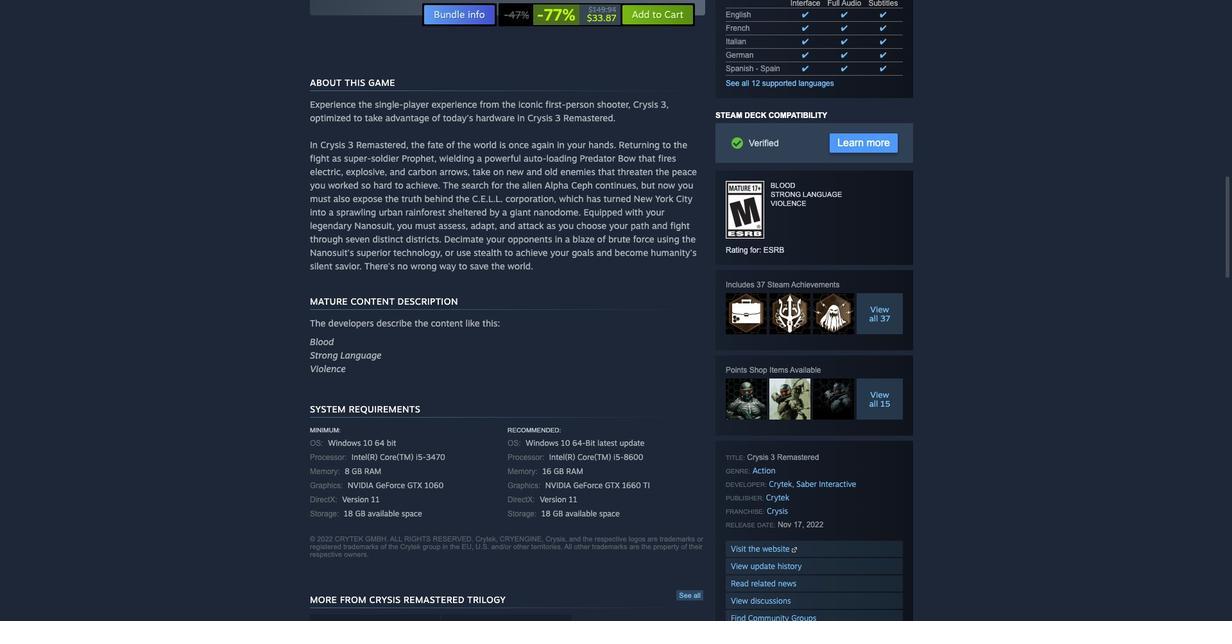 Task type: describe. For each thing, give the bounding box(es) containing it.
a right by
[[502, 207, 507, 218]]

15
[[880, 399, 890, 409]]

rights
[[404, 535, 431, 543]]

nanosuit's
[[310, 247, 354, 258]]

prophet,
[[402, 153, 437, 164]]

in crysis 3 remastered, the fate of the world is once again in your hands. returning to the fight as super-soldier prophet, wielding a powerful auto-loading predator bow that fires electric, explosive, and carbon arrows, take on new and old enemies that threaten the peace you worked so hard to achieve. the search for the alien alpha ceph continues, but now you must also expose the truth behind the c.e.l.l. corporation, which has turned new york city into a sprawling urban rainforest sheltered by a giant nanodome. equipped with your legendary nanosuit, you must assess, adapt, and attack as you choose your path and fight through seven distinct districts. decimate your opponents in a blaze of brute force using the nanosuit's superior technology, or use stealth to achieve your goals and become humanity's silent savior. there's no wrong way to save the world.
[[310, 139, 697, 271]]

your up "loading" on the left of the page
[[567, 139, 586, 150]]

gmbh.
[[365, 535, 388, 543]]

to right add
[[653, 8, 662, 21]]

i5- inside minimum: os: windows 10 64 bit processor: intel(r) core(tm) i5-3470 memory: 8 gb ram graphics: nvidia geforce gtx 1060 directx: version 11 storage: 18 gb available space
[[416, 452, 426, 462]]

storage: inside recommended: os: windows 10 64-bit latest update processor: intel(r) core(tm) i5-8600 memory: 16 gb ram graphics: nvidia geforce gtx 1660 ti directx: version 11 storage: 18 gb available space
[[508, 510, 537, 519]]

18 inside recommended: os: windows 10 64-bit latest update processor: intel(r) core(tm) i5-8600 memory: 16 gb ram graphics: nvidia geforce gtx 1660 ti directx: version 11 storage: 18 gb available space
[[542, 509, 551, 519]]

achievements
[[791, 280, 840, 289]]

italian
[[726, 37, 746, 46]]

available
[[790, 366, 821, 375]]

see for crysis
[[679, 592, 692, 599]]

core(tm) inside recommended: os: windows 10 64-bit latest update processor: intel(r) core(tm) i5-8600 memory: 16 gb ram graphics: nvidia geforce gtx 1660 ti directx: version 11 storage: 18 gb available space
[[578, 452, 611, 462]]

spain
[[760, 64, 780, 73]]

has
[[586, 193, 601, 204]]

person
[[566, 99, 594, 110]]

see for languages
[[726, 79, 739, 88]]

view discussions link
[[726, 593, 903, 609]]

core(tm) inside minimum: os: windows 10 64 bit processor: intel(r) core(tm) i5-3470 memory: 8 gb ram graphics: nvidia geforce gtx 1060 directx: version 11 storage: 18 gb available space
[[380, 452, 414, 462]]

a left blaze at the top of the page
[[565, 234, 570, 245]]

search
[[461, 180, 489, 191]]

there's
[[364, 261, 395, 271]]

the right all
[[583, 535, 593, 543]]

your down york
[[646, 207, 665, 218]]

2 horizontal spatial -
[[756, 64, 758, 73]]

trilogy
[[467, 594, 506, 605]]

of up wielding
[[446, 139, 455, 150]]

and down soldier
[[390, 166, 405, 177]]

0 vertical spatial crytek
[[769, 479, 792, 489]]

graphics: inside recommended: os: windows 10 64-bit latest update processor: intel(r) core(tm) i5-8600 memory: 16 gb ram graphics: nvidia geforce gtx 1660 ti directx: version 11 storage: 18 gb available space
[[508, 481, 541, 490]]

64
[[375, 438, 385, 448]]

publisher:
[[726, 495, 764, 502]]

to right hard
[[395, 180, 403, 191]]

the up sheltered
[[456, 193, 470, 204]]

crysis left 3,
[[633, 99, 658, 110]]

ceph
[[571, 180, 593, 191]]

remastered inside see all more from crysis remastered trilogy
[[404, 594, 464, 605]]

opponents
[[508, 234, 552, 245]]

gb up "crysis,"
[[553, 509, 563, 519]]

64-
[[572, 438, 586, 448]]

rainforest
[[405, 207, 445, 218]]

geforce inside recommended: os: windows 10 64-bit latest update processor: intel(r) core(tm) i5-8600 memory: 16 gb ram graphics: nvidia geforce gtx 1660 ti directx: version 11 storage: 18 gb available space
[[573, 481, 603, 490]]

0 horizontal spatial respective
[[310, 551, 342, 558]]

crysis,
[[546, 535, 567, 543]]

enemies
[[560, 166, 595, 177]]

threaten
[[618, 166, 653, 177]]

37 inside view all 37
[[880, 313, 890, 323]]

achieve.
[[406, 180, 440, 191]]

auto-
[[524, 153, 546, 164]]

visit
[[731, 544, 746, 554]]

0 vertical spatial blood strong language violence
[[771, 182, 842, 207]]

11 inside recommended: os: windows 10 64-bit latest update processor: intel(r) core(tm) i5-8600 memory: 16 gb ram graphics: nvidia geforce gtx 1660 ti directx: version 11 storage: 18 gb available space
[[569, 495, 577, 504]]

1 horizontal spatial violence
[[771, 200, 806, 207]]

1 vertical spatial crytek
[[766, 493, 789, 502]]

districts.
[[406, 234, 442, 245]]

3470
[[426, 452, 445, 462]]

corporation,
[[506, 193, 556, 204]]

crysis down iconic at top
[[527, 112, 553, 123]]

version inside minimum: os: windows 10 64 bit processor: intel(r) core(tm) i5-3470 memory: 8 gb ram graphics: nvidia geforce gtx 1060 directx: version 11 storage: 18 gb available space
[[342, 495, 369, 504]]

0 vertical spatial fight
[[310, 153, 329, 164]]

latest
[[597, 438, 617, 448]]

to up world.
[[505, 247, 513, 258]]

bit
[[586, 438, 595, 448]]

all
[[564, 543, 572, 551]]

includes
[[726, 280, 754, 289]]

arrows,
[[440, 166, 470, 177]]

- for 77%
[[537, 5, 544, 24]]

mature
[[310, 296, 348, 307]]

registered
[[310, 543, 341, 551]]

view for view discussions
[[731, 596, 748, 606]]

2 other from the left
[[574, 543, 590, 551]]

or inside © 2022 crytek gmbh. all rights reserved. crytek, cryengine, crysis, and the respective logos are trademarks or registered trademarks of the crytek group in the eu, u.s. and/or other territories. all other trademarks are the property of their respective owners.
[[697, 535, 703, 543]]

in inside experience the single-player experience  from the iconic first-person shooter, crysis 3, optimized to take advantage of today's hardware in crysis 3 remastered.
[[517, 112, 525, 123]]

the up fires
[[674, 139, 687, 150]]

in
[[310, 139, 318, 150]]

2022 inside "title: crysis 3 remastered genre: action developer: crytek , saber interactive publisher: crytek franchise: crysis release date: nov 17, 2022"
[[806, 520, 824, 529]]

today's
[[443, 112, 473, 123]]

decimate
[[444, 234, 484, 245]]

3 for in crysis 3 remastered, the fate of the world is once again in your hands. returning to the fight as super-soldier prophet, wielding a powerful auto-loading predator bow that fires electric, explosive, and carbon arrows, take on new and old enemies that threaten the peace you worked so hard to achieve. the search for the alien alpha ceph continues, but now you must also expose the truth behind the c.e.l.l. corporation, which has turned new york city into a sprawling urban rainforest sheltered by a giant nanodome. equipped with your legendary nanosuit, you must assess, adapt, and attack as you choose your path and fight through seven distinct districts. decimate your opponents in a blaze of brute force using the nanosuit's superior technology, or use stealth to achieve your goals and become humanity's silent savior. there's no wrong way to save the world.
[[348, 139, 354, 150]]

to inside experience the single-player experience  from the iconic first-person shooter, crysis 3, optimized to take advantage of today's hardware in crysis 3 remastered.
[[354, 112, 362, 123]]

the up prophet,
[[411, 139, 425, 150]]

take inside experience the single-player experience  from the iconic first-person shooter, crysis 3, optimized to take advantage of today's hardware in crysis 3 remastered.
[[365, 112, 383, 123]]

deck
[[745, 111, 766, 120]]

18 inside minimum: os: windows 10 64 bit processor: intel(r) core(tm) i5-3470 memory: 8 gb ram graphics: nvidia geforce gtx 1060 directx: version 11 storage: 18 gb available space
[[344, 509, 353, 519]]

to down use
[[459, 261, 467, 271]]

gb right '8'
[[352, 467, 362, 476]]

player
[[403, 99, 429, 110]]

16
[[542, 467, 551, 476]]

in up "loading" on the left of the page
[[557, 139, 565, 150]]

a down world
[[477, 153, 482, 164]]

view update history
[[731, 562, 802, 571]]

world
[[474, 139, 497, 150]]

os: for windows 10 64 bit
[[310, 439, 323, 448]]

2 horizontal spatial trademarks
[[660, 535, 695, 543]]

related
[[751, 579, 776, 588]]

2022 inside © 2022 crytek gmbh. all rights reserved. crytek, cryengine, crysis, and the respective logos are trademarks or registered trademarks of the crytek group in the eu, u.s. and/or other territories. all other trademarks are the property of their respective owners.
[[317, 535, 333, 543]]

the up 'now' at the top of the page
[[656, 166, 669, 177]]

minimum:
[[310, 427, 341, 434]]

french
[[726, 24, 750, 33]]

u.s.
[[476, 543, 489, 551]]

this:
[[482, 318, 500, 329]]

crytek inside © 2022 crytek gmbh. all rights reserved. crytek, cryengine, crysis, and the respective logos are trademarks or registered trademarks of the crytek group in the eu, u.s. and/or other territories. all other trademarks are the property of their respective owners.
[[400, 543, 421, 551]]

and inside © 2022 crytek gmbh. all rights reserved. crytek, cryengine, crysis, and the respective logos are trademarks or registered trademarks of the crytek group in the eu, u.s. and/or other territories. all other trademarks are the property of their respective owners.
[[569, 535, 581, 543]]

1 vertical spatial that
[[598, 166, 615, 177]]

system
[[310, 404, 346, 415]]

1 vertical spatial must
[[415, 220, 436, 231]]

the up wielding
[[457, 139, 471, 150]]

compatibility
[[769, 111, 827, 120]]

1 vertical spatial language
[[340, 350, 382, 361]]

crytek
[[335, 535, 363, 543]]

c.e.l.l.
[[472, 193, 503, 204]]

esrb
[[763, 246, 784, 255]]

processor: inside minimum: os: windows 10 64 bit processor: intel(r) core(tm) i5-3470 memory: 8 gb ram graphics: nvidia geforce gtx 1060 directx: version 11 storage: 18 gb available space
[[310, 453, 347, 462]]

windows for intel(r) core(tm) i5-3470
[[328, 438, 361, 448]]

and down brute
[[596, 247, 612, 258]]

wrong
[[411, 261, 437, 271]]

gb right 16
[[554, 467, 564, 476]]

release
[[726, 522, 755, 529]]

sprawling
[[336, 207, 376, 218]]

$33.87
[[587, 12, 616, 23]]

spanish
[[726, 64, 754, 73]]

crysis link
[[767, 506, 788, 516]]

$149.94 $33.87
[[587, 5, 616, 23]]

the left single-
[[358, 99, 372, 110]]

crytek link for publisher:
[[766, 493, 789, 502]]

or inside in crysis 3 remastered, the fate of the world is once again in your hands. returning to the fight as super-soldier prophet, wielding a powerful auto-loading predator bow that fires electric, explosive, and carbon arrows, take on new and old enemies that threaten the peace you worked so hard to achieve. the search for the alien alpha ceph continues, but now you must also expose the truth behind the c.e.l.l. corporation, which has turned new york city into a sprawling urban rainforest sheltered by a giant nanodome. equipped with your legendary nanosuit, you must assess, adapt, and attack as you choose your path and fight through seven distinct districts. decimate your opponents in a blaze of brute force using the nanosuit's superior technology, or use stealth to achieve your goals and become humanity's silent savior. there's no wrong way to save the world.
[[445, 247, 454, 258]]

the left eu, at left
[[450, 543, 460, 551]]

0 horizontal spatial the
[[310, 318, 326, 329]]

1 horizontal spatial update
[[751, 562, 775, 571]]

on
[[493, 166, 504, 177]]

1 horizontal spatial trademarks
[[592, 543, 627, 551]]

learn more
[[838, 137, 890, 148]]

1 vertical spatial violence
[[310, 363, 346, 374]]

choose
[[576, 220, 607, 231]]

website
[[762, 544, 790, 554]]

the down new at the top of the page
[[506, 180, 520, 191]]

brute
[[608, 234, 631, 245]]

bit
[[387, 438, 396, 448]]

10 for 64-
[[561, 438, 570, 448]]

news
[[778, 579, 797, 588]]

predator bow image
[[813, 379, 854, 415]]

your up brute
[[609, 220, 628, 231]]

giant
[[510, 207, 531, 218]]

1 horizontal spatial language
[[803, 191, 842, 198]]

old
[[545, 166, 558, 177]]

bundle info
[[434, 8, 485, 21]]

the left property
[[641, 543, 651, 551]]

view all 15
[[869, 390, 890, 409]]

of left all
[[381, 543, 386, 551]]

nanosuit image
[[726, 379, 767, 420]]

crysis inside see all more from crysis remastered trilogy
[[369, 594, 401, 605]]

and up using
[[652, 220, 668, 231]]

urban
[[379, 207, 403, 218]]

experience
[[310, 99, 356, 110]]

$149.94
[[589, 5, 616, 14]]

blaze
[[573, 234, 595, 245]]

technology,
[[393, 247, 442, 258]]

i5- inside recommended: os: windows 10 64-bit latest update processor: intel(r) core(tm) i5-8600 memory: 16 gb ram graphics: nvidia geforce gtx 1660 ti directx: version 11 storage: 18 gb available space
[[613, 452, 624, 462]]

gtx inside minimum: os: windows 10 64 bit processor: intel(r) core(tm) i5-3470 memory: 8 gb ram graphics: nvidia geforce gtx 1060 directx: version 11 storage: 18 gb available space
[[407, 481, 422, 490]]

a right into
[[329, 207, 334, 218]]

to up fires
[[662, 139, 671, 150]]

franchise:
[[726, 508, 765, 515]]

1 horizontal spatial fight
[[670, 220, 690, 231]]

read
[[731, 579, 749, 588]]

the up hardware
[[502, 99, 516, 110]]

0 vertical spatial respective
[[595, 535, 627, 543]]

through
[[310, 234, 343, 245]]

by
[[489, 207, 500, 218]]

add to cart
[[632, 8, 683, 21]]

0 vertical spatial steam
[[716, 111, 742, 120]]

the up urban
[[385, 193, 399, 204]]

os: for windows 10 64-bit latest update
[[508, 439, 521, 448]]

visit the website
[[731, 544, 792, 554]]

gtx inside recommended: os: windows 10 64-bit latest update processor: intel(r) core(tm) i5-8600 memory: 16 gb ram graphics: nvidia geforce gtx 1660 ti directx: version 11 storage: 18 gb available space
[[605, 481, 620, 490]]

all for more
[[694, 592, 701, 599]]

york
[[655, 193, 673, 204]]



Task type: locate. For each thing, give the bounding box(es) containing it.
of inside experience the single-player experience  from the iconic first-person shooter, crysis 3, optimized to take advantage of today's hardware in crysis 3 remastered.
[[432, 112, 440, 123]]

update up 8600
[[620, 438, 644, 448]]

points shop items available
[[726, 366, 821, 375]]

crysis up action
[[747, 453, 769, 462]]

1 horizontal spatial as
[[547, 220, 556, 231]]

2 windows from the left
[[526, 438, 559, 448]]

37 right includes
[[757, 280, 765, 289]]

1 horizontal spatial ram
[[566, 467, 583, 476]]

1 vertical spatial respective
[[310, 551, 342, 558]]

more
[[867, 137, 890, 148]]

all for 15
[[869, 399, 878, 409]]

the inside visit the website "link"
[[748, 544, 760, 554]]

other right all
[[574, 543, 590, 551]]

0 vertical spatial as
[[332, 153, 341, 164]]

space
[[402, 509, 422, 519], [599, 509, 620, 519]]

view for view update history
[[731, 562, 748, 571]]

1 vertical spatial from
[[340, 594, 367, 605]]

0 horizontal spatial are
[[629, 543, 640, 551]]

languages
[[799, 79, 834, 88]]

1 nvidia from the left
[[348, 481, 373, 490]]

your left 'goals'
[[550, 247, 569, 258]]

your up stealth
[[486, 234, 505, 245]]

11 up gmbh.
[[371, 495, 380, 504]]

violence
[[771, 200, 806, 207], [310, 363, 346, 374]]

you down nanodome. at the top of page
[[558, 220, 574, 231]]

ram inside minimum: os: windows 10 64 bit processor: intel(r) core(tm) i5-3470 memory: 8 gb ram graphics: nvidia geforce gtx 1060 directx: version 11 storage: 18 gb available space
[[364, 467, 381, 476]]

supported
[[762, 79, 796, 88]]

poltergeist image
[[813, 293, 854, 334]]

0 horizontal spatial 11
[[371, 495, 380, 504]]

0 horizontal spatial must
[[310, 193, 331, 204]]

space inside recommended: os: windows 10 64-bit latest update processor: intel(r) core(tm) i5-8600 memory: 16 gb ram graphics: nvidia geforce gtx 1660 ti directx: version 11 storage: 18 gb available space
[[599, 509, 620, 519]]

see all more from crysis remastered trilogy
[[310, 592, 701, 605]]

2 10 from the left
[[561, 438, 570, 448]]

1 10 from the left
[[363, 438, 373, 448]]

1 horizontal spatial -
[[537, 5, 544, 24]]

0 horizontal spatial 3
[[348, 139, 354, 150]]

update inside recommended: os: windows 10 64-bit latest update processor: intel(r) core(tm) i5-8600 memory: 16 gb ram graphics: nvidia geforce gtx 1660 ti directx: version 11 storage: 18 gb available space
[[620, 438, 644, 448]]

silent
[[310, 261, 332, 271]]

10 inside minimum: os: windows 10 64 bit processor: intel(r) core(tm) i5-3470 memory: 8 gb ram graphics: nvidia geforce gtx 1060 directx: version 11 storage: 18 gb available space
[[363, 438, 373, 448]]

0 horizontal spatial i5-
[[416, 452, 426, 462]]

crysis inside in crysis 3 remastered, the fate of the world is once again in your hands. returning to the fight as super-soldier prophet, wielding a powerful auto-loading predator bow that fires electric, explosive, and carbon arrows, take on new and old enemies that threaten the peace you worked so hard to achieve. the search for the alien alpha ceph continues, but now you must also expose the truth behind the c.e.l.l. corporation, which has turned new york city into a sprawling urban rainforest sheltered by a giant nanodome. equipped with your legendary nanosuit, you must assess, adapt, and attack as you choose your path and fight through seven distinct districts. decimate your opponents in a blaze of brute force using the nanosuit's superior technology, or use stealth to achieve your goals and become humanity's silent savior. there's no wrong way to save the world.
[[320, 139, 345, 150]]

2 vertical spatial 3
[[771, 453, 775, 462]]

2 nvidia from the left
[[545, 481, 571, 490]]

from
[[480, 99, 499, 110], [340, 594, 367, 605]]

remastered
[[777, 453, 819, 462], [404, 594, 464, 605]]

windows inside minimum: os: windows 10 64 bit processor: intel(r) core(tm) i5-3470 memory: 8 gb ram graphics: nvidia geforce gtx 1060 directx: version 11 storage: 18 gb available space
[[328, 438, 361, 448]]

0 vertical spatial 3
[[555, 112, 561, 123]]

1 horizontal spatial see
[[726, 79, 739, 88]]

directx: inside minimum: os: windows 10 64 bit processor: intel(r) core(tm) i5-3470 memory: 8 gb ram graphics: nvidia geforce gtx 1060 directx: version 11 storage: 18 gb available space
[[310, 495, 337, 504]]

11 up all
[[569, 495, 577, 504]]

from inside see all more from crysis remastered trilogy
[[340, 594, 367, 605]]

windows down recommended:
[[526, 438, 559, 448]]

1 os: from the left
[[310, 439, 323, 448]]

2 os: from the left
[[508, 439, 521, 448]]

more
[[310, 594, 337, 605]]

other right the and/or
[[513, 543, 529, 551]]

violence up esrb
[[771, 200, 806, 207]]

update up related
[[751, 562, 775, 571]]

version inside recommended: os: windows 10 64-bit latest update processor: intel(r) core(tm) i5-8600 memory: 16 gb ram graphics: nvidia geforce gtx 1660 ti directx: version 11 storage: 18 gb available space
[[540, 495, 567, 504]]

available
[[368, 509, 399, 519], [565, 509, 597, 519]]

fight up using
[[670, 220, 690, 231]]

owners.
[[344, 551, 369, 558]]

available inside recommended: os: windows 10 64-bit latest update processor: intel(r) core(tm) i5-8600 memory: 16 gb ram graphics: nvidia geforce gtx 1660 ti directx: version 11 storage: 18 gb available space
[[565, 509, 597, 519]]

nvidia down 16
[[545, 481, 571, 490]]

1 horizontal spatial gtx
[[605, 481, 620, 490]]

all
[[742, 79, 749, 88], [869, 313, 878, 323], [869, 399, 878, 409], [694, 592, 701, 599]]

0 horizontal spatial language
[[340, 350, 382, 361]]

nvidia inside recommended: os: windows 10 64-bit latest update processor: intel(r) core(tm) i5-8600 memory: 16 gb ram graphics: nvidia geforce gtx 1660 ti directx: version 11 storage: 18 gb available space
[[545, 481, 571, 490]]

graphics: up cryengine,
[[508, 481, 541, 490]]

of left today's
[[432, 112, 440, 123]]

1 horizontal spatial 3
[[555, 112, 561, 123]]

are right logos
[[648, 535, 658, 543]]

shop
[[749, 366, 767, 375]]

of down the choose
[[597, 234, 606, 245]]

0 horizontal spatial gtx
[[407, 481, 422, 490]]

0 vertical spatial must
[[310, 193, 331, 204]]

bundle info link
[[424, 5, 495, 25]]

2 memory: from the left
[[508, 467, 538, 476]]

interactive
[[819, 479, 856, 489]]

crytek link for developer:
[[769, 479, 792, 489]]

0 horizontal spatial remastered
[[404, 594, 464, 605]]

3 down the first-
[[555, 112, 561, 123]]

1 intel(r) from the left
[[352, 452, 378, 462]]

2 i5- from the left
[[613, 452, 624, 462]]

0 horizontal spatial available
[[368, 509, 399, 519]]

1 vertical spatial 2022
[[317, 535, 333, 543]]

title:
[[726, 454, 745, 461]]

storage: inside minimum: os: windows 10 64 bit processor: intel(r) core(tm) i5-3470 memory: 8 gb ram graphics: nvidia geforce gtx 1060 directx: version 11 storage: 18 gb available space
[[310, 510, 339, 519]]

1 vertical spatial strong
[[310, 350, 338, 361]]

memory: inside minimum: os: windows 10 64 bit processor: intel(r) core(tm) i5-3470 memory: 8 gb ram graphics: nvidia geforce gtx 1060 directx: version 11 storage: 18 gb available space
[[310, 467, 340, 476]]

3 for title: crysis 3 remastered genre: action developer: crytek , saber interactive publisher: crytek franchise: crysis release date: nov 17, 2022
[[771, 453, 775, 462]]

crytek link
[[769, 479, 792, 489], [766, 493, 789, 502]]

view down the read
[[731, 596, 748, 606]]

city
[[676, 193, 693, 204]]

property
[[653, 543, 679, 551]]

the right gmbh.
[[388, 543, 398, 551]]

all inside view all 15
[[869, 399, 878, 409]]

- left spain
[[756, 64, 758, 73]]

the down stealth
[[491, 261, 505, 271]]

3 inside "title: crysis 3 remastered genre: action developer: crytek , saber interactive publisher: crytek franchise: crysis release date: nov 17, 2022"
[[771, 453, 775, 462]]

of
[[432, 112, 440, 123], [446, 139, 455, 150], [597, 234, 606, 245], [381, 543, 386, 551], [681, 543, 687, 551]]

2 geforce from the left
[[573, 481, 603, 490]]

that down returning
[[639, 153, 656, 164]]

2 gtx from the left
[[605, 481, 620, 490]]

optimized
[[310, 112, 351, 123]]

0 vertical spatial remastered
[[777, 453, 819, 462]]

3 inside in crysis 3 remastered, the fate of the world is once again in your hands. returning to the fight as super-soldier prophet, wielding a powerful auto-loading predator bow that fires electric, explosive, and carbon arrows, take on new and old enemies that threaten the peace you worked so hard to achieve. the search for the alien alpha ceph continues, but now you must also expose the truth behind the c.e.l.l. corporation, which has turned new york city into a sprawling urban rainforest sheltered by a giant nanodome. equipped with your legendary nanosuit, you must assess, adapt, and attack as you choose your path and fight through seven distinct districts. decimate your opponents in a blaze of brute force using the nanosuit's superior technology, or use stealth to achieve your goals and become humanity's silent savior. there's no wrong way to save the world.
[[348, 139, 354, 150]]

all left 12
[[742, 79, 749, 88]]

1 core(tm) from the left
[[380, 452, 414, 462]]

1 version from the left
[[342, 495, 369, 504]]

processor: inside recommended: os: windows 10 64-bit latest update processor: intel(r) core(tm) i5-8600 memory: 16 gb ram graphics: nvidia geforce gtx 1660 ti directx: version 11 storage: 18 gb available space
[[508, 453, 544, 462]]

3 up super-
[[348, 139, 354, 150]]

in inside © 2022 crytek gmbh. all rights reserved. crytek, cryengine, crysis, and the respective logos are trademarks or registered trademarks of the crytek group in the eu, u.s. and/or other territories. all other trademarks are the property of their respective owners.
[[443, 543, 448, 551]]

17,
[[794, 520, 804, 529]]

experience
[[432, 99, 477, 110]]

mature content description
[[310, 296, 458, 307]]

must up into
[[310, 193, 331, 204]]

0 horizontal spatial that
[[598, 166, 615, 177]]

path
[[631, 220, 649, 231]]

and right "crysis,"
[[569, 535, 581, 543]]

1 horizontal spatial graphics:
[[508, 481, 541, 490]]

1 horizontal spatial steam
[[767, 280, 790, 289]]

windows for intel(r) core(tm) i5-8600
[[526, 438, 559, 448]]

from inside experience the single-player experience  from the iconic first-person shooter, crysis 3, optimized to take advantage of today's hardware in crysis 3 remastered.
[[480, 99, 499, 110]]

title: crysis 3 remastered genre: action developer: crytek , saber interactive publisher: crytek franchise: crysis release date: nov 17, 2022
[[726, 453, 856, 529]]

0 vertical spatial the
[[443, 180, 459, 191]]

0 horizontal spatial 18
[[344, 509, 353, 519]]

developers
[[328, 318, 374, 329]]

1 space from the left
[[402, 509, 422, 519]]

see down spanish
[[726, 79, 739, 88]]

gtx left 1060
[[407, 481, 422, 490]]

1 vertical spatial take
[[473, 166, 491, 177]]

1 vertical spatial 3
[[348, 139, 354, 150]]

action link
[[753, 466, 775, 476]]

game
[[368, 77, 395, 88]]

all for 12
[[742, 79, 749, 88]]

or right property
[[697, 535, 703, 543]]

new
[[634, 193, 653, 204]]

- right the info
[[504, 8, 509, 21]]

1 horizontal spatial other
[[574, 543, 590, 551]]

the true measure of a hero image
[[769, 293, 810, 334]]

take inside in crysis 3 remastered, the fate of the world is once again in your hands. returning to the fight as super-soldier prophet, wielding a powerful auto-loading predator bow that fires electric, explosive, and carbon arrows, take on new and old enemies that threaten the peace you worked so hard to achieve. the search for the alien alpha ceph continues, but now you must also expose the truth behind the c.e.l.l. corporation, which has turned new york city into a sprawling urban rainforest sheltered by a giant nanodome. equipped with your legendary nanosuit, you must assess, adapt, and attack as you choose your path and fight through seven distinct districts. decimate your opponents in a blaze of brute force using the nanosuit's superior technology, or use stealth to achieve your goals and become humanity's silent savior. there's no wrong way to save the world.
[[473, 166, 491, 177]]

all inside view all 37
[[869, 313, 878, 323]]

strong
[[771, 191, 801, 198], [310, 350, 338, 361]]

0 horizontal spatial violence
[[310, 363, 346, 374]]

bundle
[[434, 8, 465, 21]]

and down auto- at the left of the page
[[526, 166, 542, 177]]

0 horizontal spatial os:
[[310, 439, 323, 448]]

windows down minimum:
[[328, 438, 361, 448]]

way
[[439, 261, 456, 271]]

view for view all 37
[[870, 304, 889, 314]]

save
[[470, 261, 489, 271]]

2 horizontal spatial 3
[[771, 453, 775, 462]]

0 vertical spatial update
[[620, 438, 644, 448]]

view up the read
[[731, 562, 748, 571]]

crytek link up the crysis link on the right bottom
[[766, 493, 789, 502]]

remastered left trilogy
[[404, 594, 464, 605]]

available up gmbh.
[[368, 509, 399, 519]]

in down iconic at top
[[517, 112, 525, 123]]

peace
[[672, 166, 697, 177]]

and down by
[[500, 220, 515, 231]]

you down urban
[[397, 220, 412, 231]]

includes 37 steam achievements
[[726, 280, 840, 289]]

1 horizontal spatial must
[[415, 220, 436, 231]]

view right poltergeist image
[[870, 304, 889, 314]]

legendary
[[310, 220, 352, 231]]

flexed bow image
[[769, 379, 810, 420]]

all right poltergeist image
[[869, 313, 878, 323]]

1 18 from the left
[[344, 509, 353, 519]]

you down 'peace'
[[678, 180, 693, 191]]

1660
[[622, 481, 641, 490]]

see all 12 supported languages link
[[726, 79, 834, 88]]

rating for: esrb
[[726, 246, 784, 255]]

1 horizontal spatial blood
[[771, 182, 795, 189]]

1 horizontal spatial windows
[[526, 438, 559, 448]]

0 horizontal spatial memory:
[[310, 467, 340, 476]]

crytek,
[[475, 535, 498, 543]]

crytek up the crysis link on the right bottom
[[766, 493, 789, 502]]

0 horizontal spatial or
[[445, 247, 454, 258]]

0 vertical spatial language
[[803, 191, 842, 198]]

1 vertical spatial remastered
[[404, 594, 464, 605]]

1 horizontal spatial memory:
[[508, 467, 538, 476]]

1 memory: from the left
[[310, 467, 340, 476]]

10 for 64
[[363, 438, 373, 448]]

add to cart link
[[622, 5, 694, 25]]

remastered inside "title: crysis 3 remastered genre: action developer: crytek , saber interactive publisher: crytek franchise: crysis release date: nov 17, 2022"
[[777, 453, 819, 462]]

directx: up ©
[[310, 495, 337, 504]]

1 i5- from the left
[[416, 452, 426, 462]]

crysis up nov
[[767, 506, 788, 516]]

gb up "crytek"
[[355, 509, 366, 519]]

geforce inside minimum: os: windows 10 64 bit processor: intel(r) core(tm) i5-3470 memory: 8 gb ram graphics: nvidia geforce gtx 1060 directx: version 11 storage: 18 gb available space
[[376, 481, 405, 490]]

i5- down latest
[[613, 452, 624, 462]]

hands.
[[588, 139, 616, 150]]

1 vertical spatial fight
[[670, 220, 690, 231]]

experience the single-player experience  from the iconic first-person shooter, crysis 3, optimized to take advantage of today's hardware in crysis 3 remastered.
[[310, 99, 669, 123]]

0 horizontal spatial update
[[620, 438, 644, 448]]

all left 15
[[869, 399, 878, 409]]

points
[[726, 366, 747, 375]]

1 vertical spatial the
[[310, 318, 326, 329]]

1 windows from the left
[[328, 438, 361, 448]]

intel(r)
[[352, 452, 378, 462], [549, 452, 575, 462]]

about
[[310, 77, 342, 88]]

memory: inside recommended: os: windows 10 64-bit latest update processor: intel(r) core(tm) i5-8600 memory: 16 gb ram graphics: nvidia geforce gtx 1660 ti directx: version 11 storage: 18 gb available space
[[508, 467, 538, 476]]

soldier
[[371, 153, 399, 164]]

0 horizontal spatial from
[[340, 594, 367, 605]]

hard
[[373, 180, 392, 191]]

1 storage: from the left
[[310, 510, 339, 519]]

language down developers
[[340, 350, 382, 361]]

1 horizontal spatial version
[[540, 495, 567, 504]]

rating
[[726, 246, 748, 255]]

3 inside experience the single-player experience  from the iconic first-person shooter, crysis 3, optimized to take advantage of today's hardware in crysis 3 remastered.
[[555, 112, 561, 123]]

0 horizontal spatial blood
[[310, 336, 334, 347]]

0 vertical spatial 2022
[[806, 520, 824, 529]]

you down electric,
[[310, 180, 325, 191]]

windows inside recommended: os: windows 10 64-bit latest update processor: intel(r) core(tm) i5-8600 memory: 16 gb ram graphics: nvidia geforce gtx 1660 ti directx: version 11 storage: 18 gb available space
[[526, 438, 559, 448]]

steam up the true measure of a hero image
[[767, 280, 790, 289]]

2 space from the left
[[599, 509, 620, 519]]

1 available from the left
[[368, 509, 399, 519]]

1 horizontal spatial strong
[[771, 191, 801, 198]]

os: inside recommended: os: windows 10 64-bit latest update processor: intel(r) core(tm) i5-8600 memory: 16 gb ram graphics: nvidia geforce gtx 1660 ti directx: version 11 storage: 18 gb available space
[[508, 439, 521, 448]]

space inside minimum: os: windows 10 64 bit processor: intel(r) core(tm) i5-3470 memory: 8 gb ram graphics: nvidia geforce gtx 1060 directx: version 11 storage: 18 gb available space
[[402, 509, 422, 519]]

must
[[310, 193, 331, 204], [415, 220, 436, 231]]

the inside in crysis 3 remastered, the fate of the world is once again in your hands. returning to the fight as super-soldier prophet, wielding a powerful auto-loading predator bow that fires electric, explosive, and carbon arrows, take on new and old enemies that threaten the peace you worked so hard to achieve. the search for the alien alpha ceph continues, but now you must also expose the truth behind the c.e.l.l. corporation, which has turned new york city into a sprawling urban rainforest sheltered by a giant nanodome. equipped with your legendary nanosuit, you must assess, adapt, and attack as you choose your path and fight through seven distinct districts. decimate your opponents in a blaze of brute force using the nanosuit's superior technology, or use stealth to achieve your goals and become humanity's silent savior. there's no wrong way to save the world.
[[443, 180, 459, 191]]

2 core(tm) from the left
[[578, 452, 611, 462]]

0 horizontal spatial trademarks
[[343, 543, 379, 551]]

1 horizontal spatial the
[[443, 180, 459, 191]]

1 horizontal spatial respective
[[595, 535, 627, 543]]

group
[[423, 543, 441, 551]]

is
[[499, 139, 506, 150]]

2022 right 17,
[[806, 520, 824, 529]]

powerful
[[484, 153, 521, 164]]

2 intel(r) from the left
[[549, 452, 575, 462]]

available up "crysis,"
[[565, 509, 597, 519]]

gb
[[352, 467, 362, 476], [554, 467, 564, 476], [355, 509, 366, 519], [553, 509, 563, 519]]

0 horizontal spatial processor:
[[310, 453, 347, 462]]

all for 37
[[869, 313, 878, 323]]

the up humanity's
[[682, 234, 696, 245]]

available inside minimum: os: windows 10 64 bit processor: intel(r) core(tm) i5-3470 memory: 8 gb ram graphics: nvidia geforce gtx 1060 directx: version 11 storage: 18 gb available space
[[368, 509, 399, 519]]

processor: up '8'
[[310, 453, 347, 462]]

0 horizontal spatial ram
[[364, 467, 381, 476]]

2 processor: from the left
[[508, 453, 544, 462]]

using
[[657, 234, 679, 245]]

0 vertical spatial see
[[726, 79, 739, 88]]

their
[[689, 543, 703, 551]]

2 18 from the left
[[542, 509, 551, 519]]

crytek down action link
[[769, 479, 792, 489]]

ram right 16
[[566, 467, 583, 476]]

0 vertical spatial that
[[639, 153, 656, 164]]

intel(r) inside minimum: os: windows 10 64 bit processor: intel(r) core(tm) i5-3470 memory: 8 gb ram graphics: nvidia geforce gtx 1060 directx: version 11 storage: 18 gb available space
[[352, 452, 378, 462]]

that down predator
[[598, 166, 615, 177]]

0 vertical spatial or
[[445, 247, 454, 258]]

truth
[[401, 193, 422, 204]]

2022 right ©
[[317, 535, 333, 543]]

1 vertical spatial blood
[[310, 336, 334, 347]]

loading
[[546, 153, 577, 164]]

trademarks
[[660, 535, 695, 543], [343, 543, 379, 551], [592, 543, 627, 551]]

now
[[658, 180, 675, 191]]

1 processor: from the left
[[310, 453, 347, 462]]

storage:
[[310, 510, 339, 519], [508, 510, 537, 519]]

os: down recommended:
[[508, 439, 521, 448]]

1 horizontal spatial intel(r)
[[549, 452, 575, 462]]

1 vertical spatial steam
[[767, 280, 790, 289]]

1 directx: from the left
[[310, 495, 337, 504]]

or up way
[[445, 247, 454, 258]]

ram
[[364, 467, 381, 476], [566, 467, 583, 476]]

1 horizontal spatial i5-
[[613, 452, 624, 462]]

1 vertical spatial update
[[751, 562, 775, 571]]

see inside see all more from crysis remastered trilogy
[[679, 592, 692, 599]]

0 horizontal spatial 37
[[757, 280, 765, 289]]

0 horizontal spatial storage:
[[310, 510, 339, 519]]

the down description
[[415, 318, 428, 329]]

directx: inside recommended: os: windows 10 64-bit latest update processor: intel(r) core(tm) i5-8600 memory: 16 gb ram graphics: nvidia geforce gtx 1660 ti directx: version 11 storage: 18 gb available space
[[508, 495, 535, 504]]

view inside view all 37
[[870, 304, 889, 314]]

distinct
[[372, 234, 403, 245]]

worked
[[328, 180, 359, 191]]

0 vertical spatial crytek link
[[769, 479, 792, 489]]

0 horizontal spatial as
[[332, 153, 341, 164]]

2 ram from the left
[[566, 467, 583, 476]]

8
[[345, 467, 350, 476]]

for:
[[750, 246, 761, 255]]

advantage
[[385, 112, 429, 123]]

spanish - spain
[[726, 64, 780, 73]]

0 horizontal spatial strong
[[310, 350, 338, 361]]

1 horizontal spatial take
[[473, 166, 491, 177]]

1 horizontal spatial geforce
[[573, 481, 603, 490]]

ram inside recommended: os: windows 10 64-bit latest update processor: intel(r) core(tm) i5-8600 memory: 16 gb ram graphics: nvidia geforce gtx 1660 ti directx: version 11 storage: 18 gb available space
[[566, 467, 583, 476]]

gtx
[[407, 481, 422, 490], [605, 481, 620, 490]]

nvidia inside minimum: os: windows 10 64 bit processor: intel(r) core(tm) i5-3470 memory: 8 gb ram graphics: nvidia geforce gtx 1060 directx: version 11 storage: 18 gb available space
[[348, 481, 373, 490]]

1 gtx from the left
[[407, 481, 422, 490]]

intel(r) inside recommended: os: windows 10 64-bit latest update processor: intel(r) core(tm) i5-8600 memory: 16 gb ram graphics: nvidia geforce gtx 1660 ti directx: version 11 storage: 18 gb available space
[[549, 452, 575, 462]]

view for view all 15
[[870, 390, 889, 400]]

1 vertical spatial blood strong language violence
[[310, 336, 382, 374]]

1 horizontal spatial are
[[648, 535, 658, 543]]

strong down developers
[[310, 350, 338, 361]]

remastered,
[[356, 139, 408, 150]]

10 inside recommended: os: windows 10 64-bit latest update processor: intel(r) core(tm) i5-8600 memory: 16 gb ram graphics: nvidia geforce gtx 1660 ti directx: version 11 storage: 18 gb available space
[[561, 438, 570, 448]]

0 vertical spatial 37
[[757, 280, 765, 289]]

1 other from the left
[[513, 543, 529, 551]]

0 horizontal spatial space
[[402, 509, 422, 519]]

respective
[[595, 535, 627, 543], [310, 551, 342, 558]]

2 version from the left
[[540, 495, 567, 504]]

also
[[333, 193, 350, 204]]

of left their
[[681, 543, 687, 551]]

- for 47%
[[504, 8, 509, 21]]

assess,
[[438, 220, 468, 231]]

11 inside minimum: os: windows 10 64 bit processor: intel(r) core(tm) i5-3470 memory: 8 gb ram graphics: nvidia geforce gtx 1060 directx: version 11 storage: 18 gb available space
[[371, 495, 380, 504]]

1 horizontal spatial or
[[697, 535, 703, 543]]

0 horizontal spatial steam
[[716, 111, 742, 120]]

2 directx: from the left
[[508, 495, 535, 504]]

which
[[559, 193, 584, 204]]

minimum: os: windows 10 64 bit processor: intel(r) core(tm) i5-3470 memory: 8 gb ram graphics: nvidia geforce gtx 1060 directx: version 11 storage: 18 gb available space
[[310, 427, 445, 519]]

2 graphics: from the left
[[508, 481, 541, 490]]

directx: up cryengine,
[[508, 495, 535, 504]]

0 horizontal spatial 10
[[363, 438, 373, 448]]

2 available from the left
[[565, 509, 597, 519]]

1 ram from the left
[[364, 467, 381, 476]]

- right the '47%'
[[537, 5, 544, 24]]

18 up "crytek"
[[344, 509, 353, 519]]

1 vertical spatial 37
[[880, 313, 890, 323]]

take up search
[[473, 166, 491, 177]]

geforce
[[376, 481, 405, 490], [573, 481, 603, 490]]

in right group
[[443, 543, 448, 551]]

super-
[[344, 153, 371, 164]]

1 11 from the left
[[371, 495, 380, 504]]

learn
[[838, 137, 864, 148]]

predator
[[580, 153, 615, 164]]

view inside view all 15
[[870, 390, 889, 400]]

0 horizontal spatial intel(r)
[[352, 452, 378, 462]]

0 horizontal spatial other
[[513, 543, 529, 551]]

the
[[358, 99, 372, 110], [502, 99, 516, 110], [411, 139, 425, 150], [457, 139, 471, 150], [674, 139, 687, 150], [656, 166, 669, 177], [506, 180, 520, 191], [385, 193, 399, 204], [456, 193, 470, 204], [682, 234, 696, 245], [491, 261, 505, 271], [415, 318, 428, 329], [583, 535, 593, 543], [388, 543, 398, 551], [450, 543, 460, 551], [641, 543, 651, 551], [748, 544, 760, 554]]

1 horizontal spatial blood strong language violence
[[771, 182, 842, 207]]

storage: up cryengine,
[[508, 510, 537, 519]]

view all 37
[[869, 304, 890, 323]]

see down their
[[679, 592, 692, 599]]

1 vertical spatial see
[[679, 592, 692, 599]]

2 11 from the left
[[569, 495, 577, 504]]

gtx left 1660
[[605, 481, 620, 490]]

18
[[344, 509, 353, 519], [542, 509, 551, 519]]

0 vertical spatial strong
[[771, 191, 801, 198]]

1 geforce from the left
[[376, 481, 405, 490]]

the right visit
[[748, 544, 760, 554]]

0 horizontal spatial take
[[365, 112, 383, 123]]

0 horizontal spatial fight
[[310, 153, 329, 164]]

in left blaze at the top of the page
[[555, 234, 562, 245]]

1 vertical spatial as
[[547, 220, 556, 231]]

i5-
[[416, 452, 426, 462], [613, 452, 624, 462]]

graphics: inside minimum: os: windows 10 64 bit processor: intel(r) core(tm) i5-3470 memory: 8 gb ram graphics: nvidia geforce gtx 1060 directx: version 11 storage: 18 gb available space
[[310, 481, 343, 490]]

perk of the job image
[[726, 293, 767, 334]]

2 storage: from the left
[[508, 510, 537, 519]]

carbon
[[408, 166, 437, 177]]

0 horizontal spatial windows
[[328, 438, 361, 448]]

1 graphics: from the left
[[310, 481, 343, 490]]

crytek link down action link
[[769, 479, 792, 489]]

0 vertical spatial take
[[365, 112, 383, 123]]

steam left deck
[[716, 111, 742, 120]]

the developers describe the content like this:
[[310, 318, 500, 329]]

© 2022 crytek gmbh. all rights reserved. crytek, cryengine, crysis, and the respective logos are trademarks or registered trademarks of the crytek group in the eu, u.s. and/or other territories. all other trademarks are the property of their respective owners.
[[310, 535, 703, 558]]

18 up "crysis,"
[[542, 509, 551, 519]]

fight down the in on the top of page
[[310, 153, 329, 164]]

all inside see all more from crysis remastered trilogy
[[694, 592, 701, 599]]

respective left logos
[[595, 535, 627, 543]]

os: inside minimum: os: windows 10 64 bit processor: intel(r) core(tm) i5-3470 memory: 8 gb ram graphics: nvidia geforce gtx 1060 directx: version 11 storage: 18 gb available space
[[310, 439, 323, 448]]



Task type: vqa. For each thing, say whether or not it's contained in the screenshot.
Store preferences 'LINK'
no



